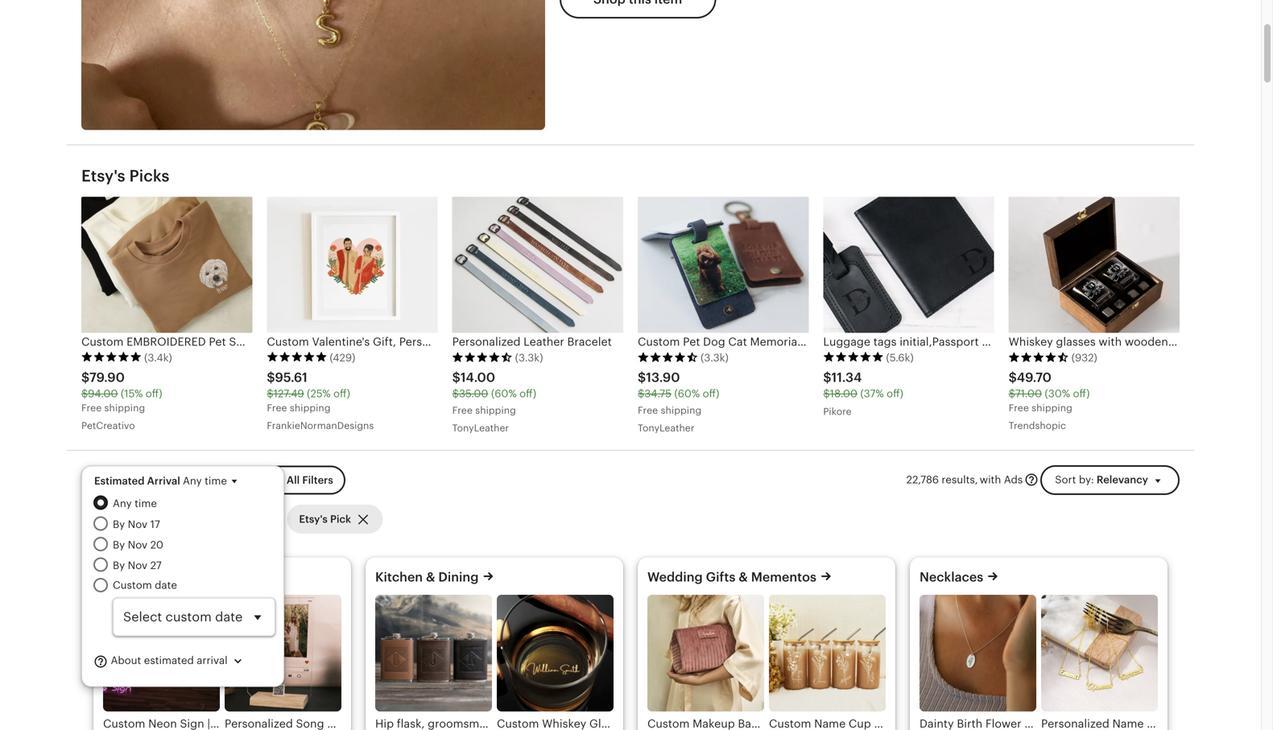 Task type: describe. For each thing, give the bounding box(es) containing it.
(25%
[[307, 388, 331, 400]]

off) for 11.34
[[887, 388, 904, 400]]

(15%
[[121, 388, 143, 400]]

wedding gifts & mementos
[[648, 570, 817, 585]]

0 vertical spatial any
[[183, 475, 202, 487]]

leather
[[524, 335, 565, 348]]

custom neon sign | neon sign | wedding signs | name neon sign | led neon light sign | wedding bridesmaid gifts | wall decor | home decor image
[[103, 595, 220, 712]]

etsy's picks
[[81, 167, 170, 185]]

4.5 out of 5 stars image for 49.70
[[1009, 352, 1070, 363]]

17
[[150, 519, 160, 531]]

$ 95.61 $ 127.49 (25% off) free shipping frankienormandesigns
[[267, 370, 374, 432]]

14.00
[[461, 370, 496, 385]]

sort by: relevancy
[[1056, 474, 1149, 486]]

necklaces
[[920, 570, 984, 585]]

picks
[[129, 167, 170, 185]]

off) for 14.00
[[520, 388, 537, 400]]

free for 95.61
[[267, 403, 287, 414]]

estimated
[[144, 655, 194, 667]]

personalized song arcylic plaque, mothers day gift, valentines day gift, birthday gift, wedding gift, christmas gift, minimalist home decor image
[[225, 595, 342, 712]]

any inside select an estimated delivery date option group
[[113, 498, 132, 510]]

by for by nov 27
[[113, 560, 125, 572]]

(3.3k) for 14.00
[[515, 352, 543, 364]]

sort
[[1056, 474, 1077, 486]]

nov for 17
[[128, 519, 148, 531]]

49.70
[[1018, 370, 1052, 385]]

by:
[[1080, 474, 1095, 486]]

off) for 79.90
[[146, 388, 162, 400]]

tonyleather for 13.90
[[638, 423, 695, 434]]

all filters button
[[258, 466, 346, 495]]

about estimated arrival button
[[93, 646, 258, 677]]

kitchen & dining link
[[375, 570, 479, 585]]

date
[[155, 580, 177, 592]]

custom embroidered pet sweatshirt, pet gifts, custom dog portrait sweatshirt, pet face shirt, dog mom gift, dog embroidery, pet crewneck image
[[81, 197, 252, 333]]

arrival
[[197, 655, 228, 667]]

free for 14.00
[[453, 405, 473, 416]]

nov for 27
[[128, 560, 148, 572]]

(60% for 14.00
[[491, 388, 517, 400]]

by nov 20
[[113, 539, 163, 551]]

personalized leather bracelet image
[[453, 197, 624, 333]]

by nov 17
[[113, 519, 160, 531]]

off) for 49.70
[[1074, 388, 1091, 400]]

relevancy
[[1097, 474, 1149, 486]]

(3.4k)
[[144, 352, 172, 364]]

20
[[150, 539, 163, 551]]

34.75
[[645, 388, 672, 400]]

free for 79.90
[[81, 403, 102, 414]]

1 & from the left
[[426, 570, 436, 585]]

etsy's for etsy's pick
[[299, 514, 328, 526]]

custom whiskey glass with premium quality side and bottom engraving for any special occasion. image
[[497, 595, 614, 712]]

127.49
[[274, 388, 304, 400]]

by nov 20 link
[[113, 537, 276, 553]]

custom date
[[113, 580, 177, 592]]

ads
[[1005, 474, 1023, 486]]

35.00
[[459, 388, 489, 400]]

nov for 20
[[128, 539, 148, 551]]

wedding
[[648, 570, 703, 585]]

bracelet
[[568, 335, 612, 348]]

etsy's pick link
[[287, 505, 383, 535]]

(30%
[[1045, 388, 1071, 400]]

$ 13.90 $ 34.75 (60% off) free shipping tonyleather
[[638, 370, 720, 434]]

mementos
[[752, 570, 817, 585]]

4.5 out of 5 stars image for 13.90
[[638, 352, 699, 363]]

with ads
[[980, 474, 1023, 486]]

custom
[[113, 580, 152, 592]]

5 out of 5 stars image for 95.61
[[267, 352, 327, 363]]



Task type: vqa. For each thing, say whether or not it's contained in the screenshot.


Task type: locate. For each thing, give the bounding box(es) containing it.
shipping for 49.70
[[1032, 403, 1073, 414]]

any time
[[113, 498, 157, 510]]

gifts
[[706, 570, 736, 585]]

off)
[[146, 388, 162, 400], [334, 388, 350, 400], [520, 388, 537, 400], [703, 388, 720, 400], [887, 388, 904, 400], [1074, 388, 1091, 400]]

2 by from the top
[[113, 539, 125, 551]]

dainty birth flower necklace, birth flower necklace, silver necklace, personalized necklace for her, birthday gift, anniversary gift image
[[920, 595, 1037, 712]]

(3.3k)
[[515, 352, 543, 364], [701, 352, 729, 364]]

off) inside $ 13.90 $ 34.75 (60% off) free shipping tonyleather
[[703, 388, 720, 400]]

with
[[980, 474, 1002, 486]]

free inside $ 49.70 $ 71.00 (30% off) free shipping trendshopic
[[1009, 403, 1030, 414]]

free down 71.00
[[1009, 403, 1030, 414]]

3 5 out of 5 stars image from the left
[[824, 352, 884, 363]]

shipping for 95.61
[[290, 403, 331, 414]]

time
[[205, 475, 227, 487], [135, 498, 157, 510]]

11.34
[[832, 370, 862, 385]]

hip flask, groomsmen gifts personalized, groomsmen gift flask, groomsman gift leather hip flask gift for him, initial hip flask for men7 image
[[375, 595, 492, 712]]

22,786
[[907, 474, 939, 486]]

71.00
[[1016, 388, 1043, 400]]

about
[[111, 655, 141, 667]]

etsy's
[[81, 167, 125, 185], [299, 514, 328, 526]]

$
[[81, 370, 89, 385], [267, 370, 275, 385], [453, 370, 461, 385], [638, 370, 646, 385], [824, 370, 832, 385], [1009, 370, 1018, 385], [81, 388, 88, 400], [267, 388, 274, 400], [453, 388, 459, 400], [638, 388, 645, 400], [824, 388, 830, 400], [1009, 388, 1016, 400]]

2 tonyleather from the left
[[638, 423, 695, 434]]

2 vertical spatial nov
[[128, 560, 148, 572]]

off) right (15%
[[146, 388, 162, 400]]

2 4.5 out of 5 stars image from the left
[[638, 352, 699, 363]]

shipping inside $ 13.90 $ 34.75 (60% off) free shipping tonyleather
[[661, 405, 702, 416]]

off) right "(25%"
[[334, 388, 350, 400]]

nov left 20
[[128, 539, 148, 551]]

5 out of 5 stars image up '79.90'
[[81, 352, 142, 363]]

95.61
[[275, 370, 308, 385]]

all filters
[[287, 475, 333, 487]]

frankienormandesigns
[[267, 421, 374, 432]]

estimated arrival any time
[[94, 475, 227, 487]]

trendshopic
[[1009, 421, 1067, 432]]

4.5 out of 5 stars image for 14.00
[[453, 352, 513, 363]]

$ 79.90 $ 94.00 (15% off) free shipping petcreativo
[[81, 370, 162, 432]]

4.5 out of 5 stars image
[[453, 352, 513, 363], [638, 352, 699, 363], [1009, 352, 1070, 363]]

0 horizontal spatial &
[[426, 570, 436, 585]]

1 horizontal spatial 4.5 out of 5 stars image
[[638, 352, 699, 363]]

3 off) from the left
[[520, 388, 537, 400]]

kitchen & dining
[[375, 570, 479, 585]]

free down 127.49
[[267, 403, 287, 414]]

personalized
[[453, 335, 521, 348]]

pikore
[[824, 407, 852, 417]]

by inside 'link'
[[113, 519, 125, 531]]

tonyleather down 34.75
[[638, 423, 695, 434]]

by nov 17 link
[[113, 517, 276, 533]]

5 out of 5 stars image for 79.90
[[81, 352, 142, 363]]

shipping inside $ 79.90 $ 94.00 (15% off) free shipping petcreativo
[[104, 403, 145, 414]]

shipping down "(25%"
[[290, 403, 331, 414]]

shipping for 14.00
[[476, 405, 516, 416]]

custom name cup with birth flower,birth month iced coffee cup,custom name tumbler,bridesmaid gifts idea,holiday gift,christmas gifts for her image
[[770, 595, 886, 712]]

0 horizontal spatial 4.5 out of 5 stars image
[[453, 352, 513, 363]]

any time link
[[113, 496, 276, 512]]

1 horizontal spatial tonyleather
[[638, 423, 695, 434]]

kitchen
[[375, 570, 423, 585]]

3 4.5 out of 5 stars image from the left
[[1009, 352, 1070, 363]]

4.5 out of 5 stars image up the 13.90
[[638, 352, 699, 363]]

shipping down 34.75
[[661, 405, 702, 416]]

1 4.5 out of 5 stars image from the left
[[453, 352, 513, 363]]

off) for 13.90
[[703, 388, 720, 400]]

(932)
[[1072, 352, 1098, 364]]

2 nov from the top
[[128, 539, 148, 551]]

(5.6k)
[[887, 352, 914, 364]]

luggage tags initial,passport holder personalized,leather luggage tag personalized,custom passport holder and luggage tag image
[[824, 197, 995, 333]]

22,786 results,
[[907, 474, 979, 486]]

time inside the any time link
[[135, 498, 157, 510]]

0 horizontal spatial (3.3k)
[[515, 352, 543, 364]]

0 horizontal spatial tonyleather
[[453, 423, 509, 434]]

5 out of 5 stars image
[[81, 352, 142, 363], [267, 352, 327, 363], [824, 352, 884, 363]]

1 nov from the top
[[128, 519, 148, 531]]

0 horizontal spatial 5 out of 5 stars image
[[81, 352, 142, 363]]

shipping inside $ 14.00 $ 35.00 (60% off) free shipping tonyleather
[[476, 405, 516, 416]]

free for 13.90
[[638, 405, 659, 416]]

by nov 27
[[113, 560, 162, 572]]

1 horizontal spatial time
[[205, 475, 227, 487]]

(60%
[[491, 388, 517, 400], [675, 388, 700, 400]]

off) inside $ 49.70 $ 71.00 (30% off) free shipping trendshopic
[[1074, 388, 1091, 400]]

whiskey glasses with wooden box, personalized whiskey glass, christmas gift, for boyfriend gifts, monogrammed whiskey glass image
[[1009, 197, 1180, 333]]

pick
[[330, 514, 351, 526]]

94.00
[[88, 388, 118, 400]]

custom makeup bag • personalised bridesmaid gifts • wedding gift • travel toiletry bag • cosmetic bag • birthday gift • gift for her image
[[648, 595, 765, 712]]

2 off) from the left
[[334, 388, 350, 400]]

5 out of 5 stars image up the 11.34
[[824, 352, 884, 363]]

shipping for 13.90
[[661, 405, 702, 416]]

6 off) from the left
[[1074, 388, 1091, 400]]

27
[[150, 560, 162, 572]]

free inside $ 79.90 $ 94.00 (15% off) free shipping petcreativo
[[81, 403, 102, 414]]

(3.3k) for 13.90
[[701, 352, 729, 364]]

4.5 out of 5 stars image down personalized
[[453, 352, 513, 363]]

$ 14.00 $ 35.00 (60% off) free shipping tonyleather
[[453, 370, 537, 434]]

1 vertical spatial time
[[135, 498, 157, 510]]

0 horizontal spatial any
[[113, 498, 132, 510]]

(60% inside $ 13.90 $ 34.75 (60% off) free shipping tonyleather
[[675, 388, 700, 400]]

off) inside $ 95.61 $ 127.49 (25% off) free shipping frankienormandesigns
[[334, 388, 350, 400]]

0 vertical spatial by
[[113, 519, 125, 531]]

personalized name necklace, 14k solid gold name necklace, custom silver name necklace, dainty necklace, 21st birthday gift, anniversary gift image
[[1042, 595, 1159, 712]]

5 out of 5 stars image up 95.61
[[267, 352, 327, 363]]

free inside $ 13.90 $ 34.75 (60% off) free shipping tonyleather
[[638, 405, 659, 416]]

custom valentine's gift, personalised, couple portrait, anniversary gift, bespoke wedding portrait, illustration, art print image
[[267, 197, 438, 333]]

(60% down the 13.90
[[675, 388, 700, 400]]

free down 34.75
[[638, 405, 659, 416]]

1 vertical spatial etsy's
[[299, 514, 328, 526]]

2 vertical spatial by
[[113, 560, 125, 572]]

results,
[[942, 474, 979, 486]]

1 horizontal spatial any
[[183, 475, 202, 487]]

off) down personalized leather bracelet at the top of page
[[520, 388, 537, 400]]

any down estimated
[[113, 498, 132, 510]]

79.90
[[89, 370, 125, 385]]

off) inside $ 14.00 $ 35.00 (60% off) free shipping tonyleather
[[520, 388, 537, 400]]

personalized leather bracelet
[[453, 335, 612, 348]]

2 (3.3k) from the left
[[701, 352, 729, 364]]

18.00
[[830, 388, 858, 400]]

etsy's left picks
[[81, 167, 125, 185]]

1 by from the top
[[113, 519, 125, 531]]

time up the any time link
[[205, 475, 227, 487]]

off) inside $ 11.34 $ 18.00 (37% off) pikore
[[887, 388, 904, 400]]

1 (3.3k) from the left
[[515, 352, 543, 364]]

free down 94.00
[[81, 403, 102, 414]]

1 horizontal spatial 5 out of 5 stars image
[[267, 352, 327, 363]]

& right gifts at the right of page
[[739, 570, 748, 585]]

(37%
[[861, 388, 884, 400]]

off) right (30% at the bottom right
[[1074, 388, 1091, 400]]

nov left 17
[[128, 519, 148, 531]]

shipping down (30% at the bottom right
[[1032, 403, 1073, 414]]

2 horizontal spatial 5 out of 5 stars image
[[824, 352, 884, 363]]

4 off) from the left
[[703, 388, 720, 400]]

13.90
[[646, 370, 680, 385]]

5 off) from the left
[[887, 388, 904, 400]]

all
[[287, 475, 300, 487]]

tonyleather down 35.00
[[453, 423, 509, 434]]

free
[[81, 403, 102, 414], [267, 403, 287, 414], [1009, 403, 1030, 414], [453, 405, 473, 416], [638, 405, 659, 416]]

2 horizontal spatial 4.5 out of 5 stars image
[[1009, 352, 1070, 363]]

arrival
[[147, 475, 180, 487]]

free inside $ 95.61 $ 127.49 (25% off) free shipping frankienormandesigns
[[267, 403, 287, 414]]

shipping for 79.90
[[104, 403, 145, 414]]

by for by nov 17
[[113, 519, 125, 531]]

off) right '(37%'
[[887, 388, 904, 400]]

(3.3k) up $ 13.90 $ 34.75 (60% off) free shipping tonyleather
[[701, 352, 729, 364]]

filters
[[302, 475, 333, 487]]

etsy's pick
[[299, 514, 351, 526]]

1 vertical spatial by
[[113, 539, 125, 551]]

off) for 95.61
[[334, 388, 350, 400]]

petcreativo
[[81, 421, 135, 432]]

shipping inside $ 95.61 $ 127.49 (25% off) free shipping frankienormandesigns
[[290, 403, 331, 414]]

necklaces link
[[920, 570, 984, 585]]

(60% inside $ 14.00 $ 35.00 (60% off) free shipping tonyleather
[[491, 388, 517, 400]]

time up by nov 17
[[135, 498, 157, 510]]

dining
[[439, 570, 479, 585]]

by down any time
[[113, 519, 125, 531]]

about estimated arrival
[[108, 655, 228, 667]]

2 (60% from the left
[[675, 388, 700, 400]]

custom pet dog cat memorial loss engraved gifts photo key chain personalized leather key ring keychain image
[[638, 197, 809, 333]]

0 vertical spatial etsy's
[[81, 167, 125, 185]]

etsy's for etsy's picks
[[81, 167, 125, 185]]

estimated
[[94, 475, 145, 487]]

&
[[426, 570, 436, 585], [739, 570, 748, 585]]

1 (60% from the left
[[491, 388, 517, 400]]

free inside $ 14.00 $ 35.00 (60% off) free shipping tonyleather
[[453, 405, 473, 416]]

1 vertical spatial any
[[113, 498, 132, 510]]

shipping down 35.00
[[476, 405, 516, 416]]

free down 35.00
[[453, 405, 473, 416]]

tonyleather inside $ 14.00 $ 35.00 (60% off) free shipping tonyleather
[[453, 423, 509, 434]]

(3.3k) down personalized leather bracelet at the top of page
[[515, 352, 543, 364]]

$ 11.34 $ 18.00 (37% off) pikore
[[824, 370, 904, 417]]

3 by from the top
[[113, 560, 125, 572]]

1 tonyleather from the left
[[453, 423, 509, 434]]

shipping
[[104, 403, 145, 414], [290, 403, 331, 414], [1032, 403, 1073, 414], [476, 405, 516, 416], [661, 405, 702, 416]]

0 horizontal spatial time
[[135, 498, 157, 510]]

& left dining
[[426, 570, 436, 585]]

0 vertical spatial time
[[205, 475, 227, 487]]

1 vertical spatial nov
[[128, 539, 148, 551]]

any up the any time link
[[183, 475, 202, 487]]

tonyleather
[[453, 423, 509, 434], [638, 423, 695, 434]]

tonyleather for 14.00
[[453, 423, 509, 434]]

by nov 27 link
[[113, 558, 276, 574]]

any
[[183, 475, 202, 487], [113, 498, 132, 510]]

0 vertical spatial nov
[[128, 519, 148, 531]]

1 horizontal spatial (3.3k)
[[701, 352, 729, 364]]

etsy's left "pick"
[[299, 514, 328, 526]]

by up custom
[[113, 560, 125, 572]]

nov
[[128, 519, 148, 531], [128, 539, 148, 551], [128, 560, 148, 572]]

shipping down (15%
[[104, 403, 145, 414]]

1 5 out of 5 stars image from the left
[[81, 352, 142, 363]]

wedding gifts & mementos link
[[648, 570, 817, 585]]

nov left 27
[[128, 560, 148, 572]]

nov inside 'link'
[[128, 519, 148, 531]]

$ 49.70 $ 71.00 (30% off) free shipping trendshopic
[[1009, 370, 1091, 432]]

2 5 out of 5 stars image from the left
[[267, 352, 327, 363]]

1 off) from the left
[[146, 388, 162, 400]]

tonyleather inside $ 13.90 $ 34.75 (60% off) free shipping tonyleather
[[638, 423, 695, 434]]

1 horizontal spatial etsy's
[[299, 514, 328, 526]]

1 horizontal spatial (60%
[[675, 388, 700, 400]]

3 nov from the top
[[128, 560, 148, 572]]

by down by nov 17
[[113, 539, 125, 551]]

2 & from the left
[[739, 570, 748, 585]]

by for by nov 20
[[113, 539, 125, 551]]

(60% for 13.90
[[675, 388, 700, 400]]

0 horizontal spatial (60%
[[491, 388, 517, 400]]

0 horizontal spatial etsy's
[[81, 167, 125, 185]]

(60% right 35.00
[[491, 388, 517, 400]]

select an estimated delivery date option group
[[93, 496, 276, 637]]

free for 49.70
[[1009, 403, 1030, 414]]

(429)
[[330, 352, 356, 364]]

shipping inside $ 49.70 $ 71.00 (30% off) free shipping trendshopic
[[1032, 403, 1073, 414]]

off) inside $ 79.90 $ 94.00 (15% off) free shipping petcreativo
[[146, 388, 162, 400]]

1 horizontal spatial &
[[739, 570, 748, 585]]

by
[[113, 519, 125, 531], [113, 539, 125, 551], [113, 560, 125, 572]]

off) right 34.75
[[703, 388, 720, 400]]

4.5 out of 5 stars image up "49.70"
[[1009, 352, 1070, 363]]



